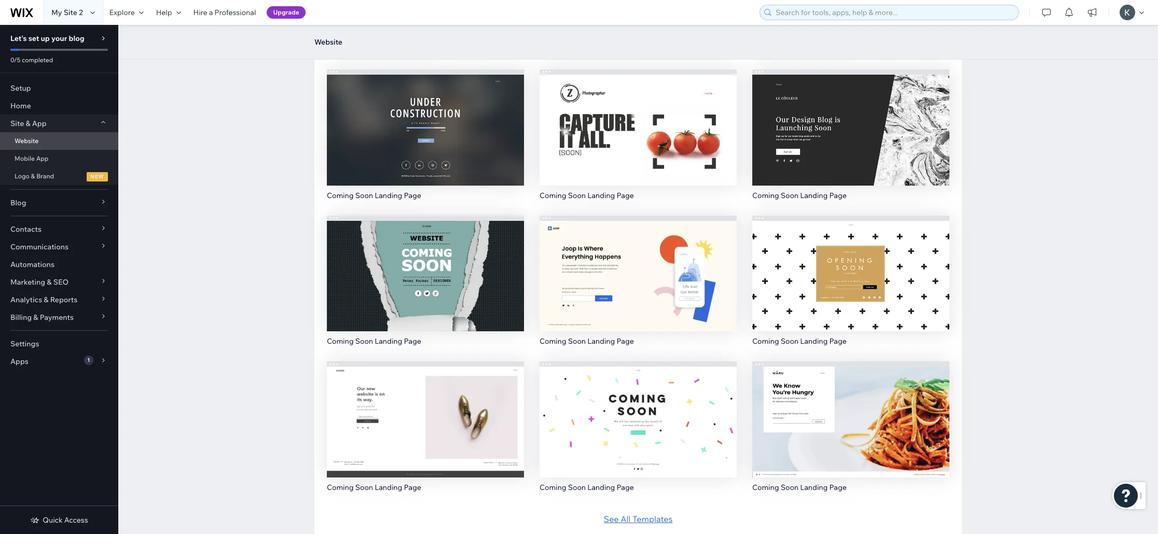 Task type: describe. For each thing, give the bounding box(es) containing it.
setup link
[[0, 79, 118, 97]]

all
[[621, 514, 631, 525]]

let's
[[10, 34, 27, 43]]

brand
[[36, 172, 54, 180]]

marketing & seo
[[10, 278, 69, 287]]

upgrade button
[[267, 6, 306, 19]]

marketing
[[10, 278, 45, 287]]

site inside popup button
[[10, 119, 24, 128]]

see all templates
[[604, 514, 673, 525]]

blog
[[10, 198, 26, 208]]

communications button
[[0, 238, 118, 256]]

app inside the mobile app link
[[36, 155, 49, 162]]

website for website link
[[15, 137, 39, 145]]

0 vertical spatial site
[[64, 8, 77, 17]]

logo & brand
[[15, 172, 54, 180]]

my site 2
[[51, 8, 83, 17]]

app inside 'site & app' popup button
[[32, 119, 46, 128]]

& for analytics
[[44, 295, 49, 305]]

logo
[[15, 172, 30, 180]]

apps
[[10, 357, 28, 366]]

hire a professional
[[193, 8, 256, 17]]

0/5
[[10, 56, 20, 64]]

website link
[[0, 132, 118, 150]]

& for site
[[26, 119, 30, 128]]

setup
[[10, 84, 31, 93]]

a
[[209, 8, 213, 17]]

blog
[[69, 34, 84, 43]]

up
[[41, 34, 50, 43]]

& for logo
[[31, 172, 35, 180]]

payments
[[40, 313, 74, 322]]

automations link
[[0, 256, 118, 274]]

2
[[79, 8, 83, 17]]

explore
[[109, 8, 135, 17]]

site & app
[[10, 119, 46, 128]]

0/5 completed
[[10, 56, 53, 64]]

mobile app
[[15, 155, 49, 162]]

& for marketing
[[47, 278, 52, 287]]

billing & payments
[[10, 313, 74, 322]]

website for website button
[[315, 37, 343, 47]]

quick access button
[[30, 516, 88, 525]]

billing & payments button
[[0, 309, 118, 326]]



Task type: vqa. For each thing, say whether or not it's contained in the screenshot.
the rightmost WEBSITE
yes



Task type: locate. For each thing, give the bounding box(es) containing it.
view button
[[403, 132, 448, 150], [616, 132, 660, 150], [403, 278, 448, 297], [829, 278, 873, 297], [403, 424, 448, 443], [616, 424, 660, 443], [829, 424, 873, 443]]

landing
[[375, 45, 402, 54], [375, 191, 402, 200], [588, 191, 615, 200], [800, 191, 828, 200], [375, 337, 402, 346], [588, 337, 615, 346], [800, 337, 828, 346], [375, 483, 402, 493], [588, 483, 615, 493], [800, 483, 828, 493]]

new
[[90, 173, 104, 180]]

& right logo
[[31, 172, 35, 180]]

home link
[[0, 97, 118, 115]]

& down home
[[26, 119, 30, 128]]

help
[[156, 8, 172, 17]]

& for billing
[[33, 313, 38, 322]]

website button
[[309, 34, 348, 50]]

edit button
[[404, 110, 447, 129], [617, 110, 660, 129], [404, 256, 447, 275], [829, 256, 873, 275], [404, 402, 447, 421], [617, 402, 660, 421], [829, 402, 873, 421]]

1 vertical spatial site
[[10, 119, 24, 128]]

upgrade
[[273, 8, 299, 16]]

billing
[[10, 313, 32, 322]]

contacts button
[[0, 221, 118, 238]]

let's set up your blog
[[10, 34, 84, 43]]

1 vertical spatial app
[[36, 155, 49, 162]]

0 vertical spatial app
[[32, 119, 46, 128]]

& left seo
[[47, 278, 52, 287]]

marketing & seo button
[[0, 274, 118, 291]]

0 vertical spatial website
[[315, 37, 343, 47]]

see all templates button
[[604, 513, 673, 526]]

1
[[87, 357, 90, 364]]

coming
[[327, 45, 354, 54], [327, 191, 354, 200], [540, 191, 567, 200], [753, 191, 779, 200], [327, 337, 354, 346], [540, 337, 567, 346], [753, 337, 779, 346], [327, 483, 354, 493], [540, 483, 567, 493], [753, 483, 779, 493]]

website inside sidebar element
[[15, 137, 39, 145]]

settings link
[[0, 335, 118, 353]]

professional
[[215, 8, 256, 17]]

& right billing
[[33, 313, 38, 322]]

analytics
[[10, 295, 42, 305]]

analytics & reports button
[[0, 291, 118, 309]]

website inside button
[[315, 37, 343, 47]]

blog button
[[0, 194, 118, 212]]

app right mobile
[[36, 155, 49, 162]]

Search for tools, apps, help & more... field
[[773, 5, 1016, 20]]

& inside marketing & seo "popup button"
[[47, 278, 52, 287]]

app
[[32, 119, 46, 128], [36, 155, 49, 162]]

reports
[[50, 295, 77, 305]]

analytics & reports
[[10, 295, 77, 305]]

quick
[[43, 516, 63, 525]]

& inside analytics & reports popup button
[[44, 295, 49, 305]]

& inside 'site & app' popup button
[[26, 119, 30, 128]]

0 horizontal spatial website
[[15, 137, 39, 145]]

1 horizontal spatial site
[[64, 8, 77, 17]]

view
[[416, 136, 435, 146], [629, 136, 648, 146], [416, 282, 435, 292], [842, 282, 861, 292], [416, 428, 435, 439], [629, 428, 648, 439], [842, 428, 861, 439]]

quick access
[[43, 516, 88, 525]]

settings
[[10, 339, 39, 349]]

&
[[26, 119, 30, 128], [31, 172, 35, 180], [47, 278, 52, 287], [44, 295, 49, 305], [33, 313, 38, 322]]

soon
[[355, 45, 373, 54], [355, 191, 373, 200], [568, 191, 586, 200], [781, 191, 799, 200], [355, 337, 373, 346], [568, 337, 586, 346], [781, 337, 799, 346], [355, 483, 373, 493], [568, 483, 586, 493], [781, 483, 799, 493]]

edit
[[418, 114, 433, 124], [631, 114, 646, 124], [418, 260, 433, 271], [843, 260, 859, 271], [418, 406, 433, 417], [631, 406, 646, 417], [843, 406, 859, 417]]

mobile
[[15, 155, 35, 162]]

templates
[[633, 514, 673, 525]]

access
[[64, 516, 88, 525]]

0 horizontal spatial site
[[10, 119, 24, 128]]

& left reports on the left of page
[[44, 295, 49, 305]]

site & app button
[[0, 115, 118, 132]]

seo
[[53, 278, 69, 287]]

site left 2
[[64, 8, 77, 17]]

automations
[[10, 260, 54, 269]]

1 horizontal spatial website
[[315, 37, 343, 47]]

site
[[64, 8, 77, 17], [10, 119, 24, 128]]

contacts
[[10, 225, 42, 234]]

site down home
[[10, 119, 24, 128]]

completed
[[22, 56, 53, 64]]

home
[[10, 101, 31, 111]]

your
[[51, 34, 67, 43]]

my
[[51, 8, 62, 17]]

& inside billing & payments dropdown button
[[33, 313, 38, 322]]

1 vertical spatial website
[[15, 137, 39, 145]]

help button
[[150, 0, 187, 25]]

sidebar element
[[0, 25, 118, 535]]

communications
[[10, 242, 69, 252]]

page
[[404, 45, 421, 54], [404, 191, 421, 200], [617, 191, 634, 200], [830, 191, 847, 200], [404, 337, 421, 346], [617, 337, 634, 346], [830, 337, 847, 346], [404, 483, 421, 493], [617, 483, 634, 493], [830, 483, 847, 493]]

hire a professional link
[[187, 0, 262, 25]]

app up website link
[[32, 119, 46, 128]]

coming soon landing page
[[327, 45, 421, 54], [327, 191, 421, 200], [540, 191, 634, 200], [753, 191, 847, 200], [327, 337, 421, 346], [540, 337, 634, 346], [753, 337, 847, 346], [327, 483, 421, 493], [540, 483, 634, 493], [753, 483, 847, 493]]

hire
[[193, 8, 207, 17]]

see
[[604, 514, 619, 525]]

set
[[28, 34, 39, 43]]

website
[[315, 37, 343, 47], [15, 137, 39, 145]]

mobile app link
[[0, 150, 118, 168]]



